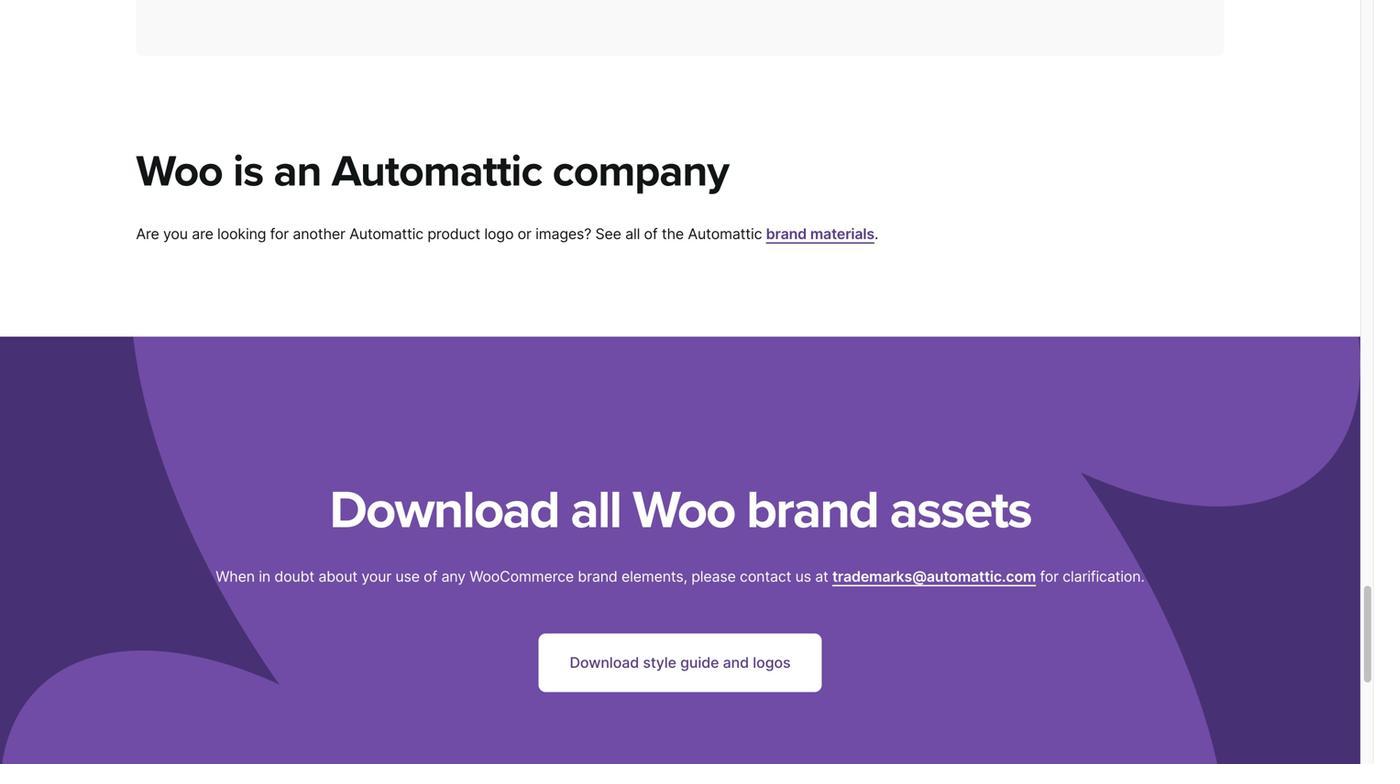 Task type: vqa. For each thing, say whether or not it's contained in the screenshot.
any
yes



Task type: locate. For each thing, give the bounding box(es) containing it.
or
[[518, 225, 531, 243]]

1 horizontal spatial woo
[[632, 479, 735, 543]]

for left clarification.
[[1040, 568, 1059, 586]]

brand left materials
[[766, 225, 807, 243]]

download left style
[[570, 654, 639, 672]]

use
[[395, 568, 420, 586]]

0 vertical spatial for
[[270, 225, 289, 243]]

company
[[553, 145, 729, 198]]

0 horizontal spatial of
[[424, 568, 437, 586]]

0 vertical spatial woo
[[136, 145, 223, 198]]

automattic
[[332, 145, 542, 198], [349, 225, 424, 243], [688, 225, 762, 243]]

of left the
[[644, 225, 658, 243]]

see
[[595, 225, 621, 243]]

1 vertical spatial brand
[[746, 479, 878, 543]]

for
[[270, 225, 289, 243], [1040, 568, 1059, 586]]

automattic right 'another'
[[349, 225, 424, 243]]

1 horizontal spatial download
[[570, 654, 639, 672]]

woocommerce
[[470, 568, 574, 586]]

assets
[[890, 479, 1031, 543]]

when in doubt about your use of any woocommerce brand elements, please contact us at trademarks@automattic.com for clarification.
[[216, 568, 1145, 586]]

please
[[691, 568, 736, 586]]

are you are looking for another automattic product logo or images? see all of the automattic brand materials .
[[136, 225, 878, 243]]

download all woo brand assets
[[329, 479, 1031, 543]]

you
[[163, 225, 188, 243]]

are
[[192, 225, 213, 243]]

download style guide and logos
[[570, 654, 791, 672]]

looking
[[217, 225, 266, 243]]

are
[[136, 225, 159, 243]]

1 vertical spatial download
[[570, 654, 639, 672]]

2 vertical spatial brand
[[578, 568, 617, 586]]

trademarks@automattic.com
[[832, 568, 1036, 586]]

1 horizontal spatial of
[[644, 225, 658, 243]]

brand left elements,
[[578, 568, 617, 586]]

brand
[[766, 225, 807, 243], [746, 479, 878, 543], [578, 568, 617, 586]]

is
[[233, 145, 263, 198]]

elements,
[[621, 568, 687, 586]]

download style guide and logos link
[[538, 634, 822, 692]]

0 vertical spatial all
[[625, 225, 640, 243]]

the
[[662, 225, 684, 243]]

1 vertical spatial of
[[424, 568, 437, 586]]

for right looking
[[270, 225, 289, 243]]

0 vertical spatial download
[[329, 479, 559, 543]]

materials
[[810, 225, 874, 243]]

0 vertical spatial of
[[644, 225, 658, 243]]

contact
[[740, 568, 791, 586]]

download for download all woo brand assets
[[329, 479, 559, 543]]

0 horizontal spatial download
[[329, 479, 559, 543]]

woo
[[136, 145, 223, 198], [632, 479, 735, 543]]

0 horizontal spatial woo
[[136, 145, 223, 198]]

of
[[644, 225, 658, 243], [424, 568, 437, 586]]

all
[[625, 225, 640, 243], [571, 479, 621, 543]]

of left any
[[424, 568, 437, 586]]

doubt
[[274, 568, 314, 586]]

at
[[815, 568, 828, 586]]

1 vertical spatial woo
[[632, 479, 735, 543]]

.
[[874, 225, 878, 243]]

logo
[[484, 225, 514, 243]]

brand up "us"
[[746, 479, 878, 543]]

woo up when in doubt about your use of any woocommerce brand elements, please contact us at trademarks@automattic.com for clarification.
[[632, 479, 735, 543]]

0 horizontal spatial for
[[270, 225, 289, 243]]

download up any
[[329, 479, 559, 543]]

0 horizontal spatial all
[[571, 479, 621, 543]]

download
[[329, 479, 559, 543], [570, 654, 639, 672]]

trademarks@automattic.com link
[[832, 568, 1036, 586]]

1 horizontal spatial for
[[1040, 568, 1059, 586]]

download for download style guide and logos
[[570, 654, 639, 672]]

about
[[318, 568, 358, 586]]

woo up you
[[136, 145, 223, 198]]



Task type: describe. For each thing, give the bounding box(es) containing it.
woo is an automattic company
[[136, 145, 729, 198]]

automattic up product
[[332, 145, 542, 198]]

and
[[723, 654, 749, 672]]

automattic right the
[[688, 225, 762, 243]]

guide
[[680, 654, 719, 672]]

1 vertical spatial all
[[571, 479, 621, 543]]

brand materials link
[[766, 225, 874, 243]]

1 horizontal spatial all
[[625, 225, 640, 243]]

an
[[274, 145, 321, 198]]

images?
[[535, 225, 591, 243]]

style
[[643, 654, 676, 672]]

any
[[441, 568, 466, 586]]

your
[[361, 568, 391, 586]]

another
[[293, 225, 345, 243]]

when
[[216, 568, 255, 586]]

0 vertical spatial brand
[[766, 225, 807, 243]]

in
[[259, 568, 270, 586]]

us
[[795, 568, 811, 586]]

1 vertical spatial for
[[1040, 568, 1059, 586]]

logos
[[753, 654, 791, 672]]

product
[[427, 225, 480, 243]]

clarification.
[[1063, 568, 1145, 586]]



